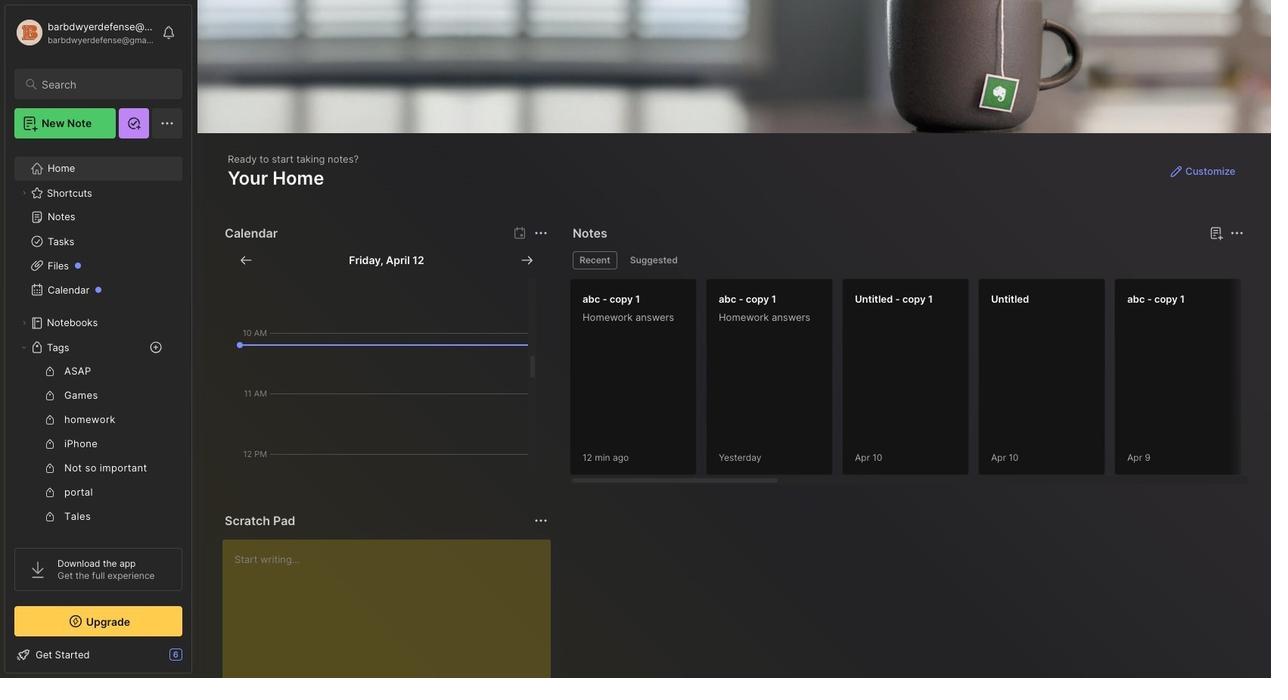 Task type: locate. For each thing, give the bounding box(es) containing it.
1 horizontal spatial tab
[[624, 251, 685, 270]]

more actions image
[[532, 512, 550, 530]]

1 tab from the left
[[573, 251, 618, 270]]

group inside tree
[[14, 360, 173, 650]]

tree
[[5, 148, 192, 678]]

Start writing… text field
[[235, 540, 550, 678]]

1 vertical spatial more actions field
[[531, 510, 552, 531]]

0 vertical spatial more actions field
[[531, 223, 552, 244]]

group
[[14, 360, 173, 650]]

more actions image
[[532, 224, 550, 242]]

main element
[[0, 0, 197, 678]]

0 horizontal spatial tab
[[573, 251, 618, 270]]

tab list
[[573, 251, 1242, 270]]

tree inside the main element
[[5, 148, 192, 678]]

None search field
[[42, 75, 169, 93]]

expand tags image
[[20, 343, 29, 352]]

tab
[[573, 251, 618, 270], [624, 251, 685, 270]]

1 more actions field from the top
[[531, 223, 552, 244]]

More actions field
[[531, 223, 552, 244], [531, 510, 552, 531]]

row group
[[570, 279, 1272, 485]]



Task type: vqa. For each thing, say whether or not it's contained in the screenshot.
the expand notebooks icon
yes



Task type: describe. For each thing, give the bounding box(es) containing it.
click to collapse image
[[191, 650, 203, 669]]

Help and Learning task checklist field
[[5, 643, 192, 667]]

Choose date to view field
[[349, 253, 425, 268]]

2 tab from the left
[[624, 251, 685, 270]]

Account field
[[14, 17, 154, 48]]

2 more actions field from the top
[[531, 510, 552, 531]]

none search field inside the main element
[[42, 75, 169, 93]]

expand notebooks image
[[20, 319, 29, 328]]

Search text field
[[42, 77, 169, 92]]



